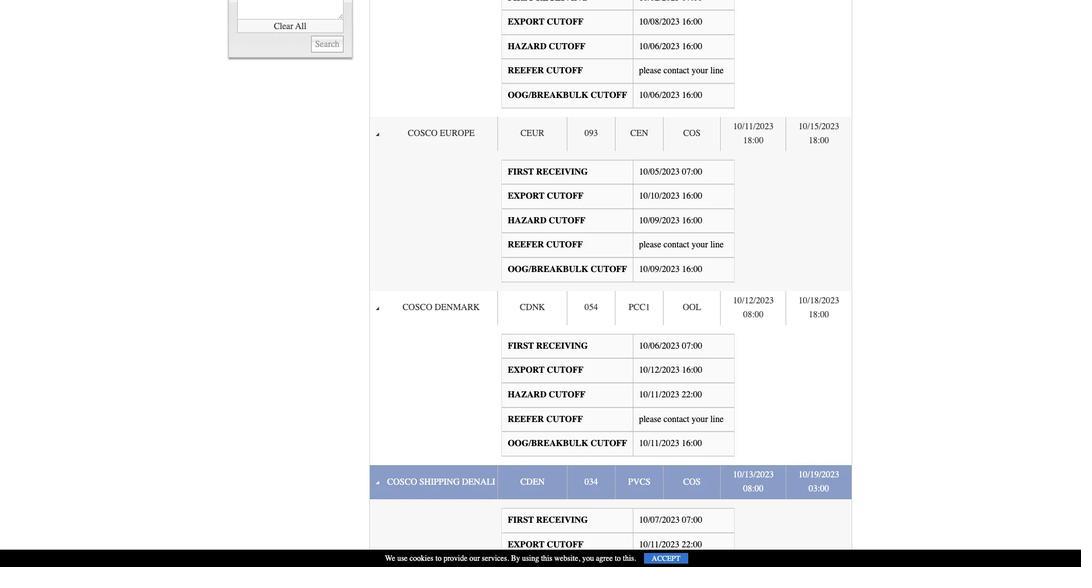 Task type: locate. For each thing, give the bounding box(es) containing it.
0 vertical spatial please
[[639, 66, 662, 76]]

10/11/2023 16:00
[[639, 439, 703, 449]]

first up by
[[508, 515, 534, 525]]

1 10/09/2023 from the top
[[639, 216, 680, 226]]

1 line from the top
[[711, 66, 724, 76]]

10/07/2023 07:00
[[639, 515, 703, 525]]

08:00 for 10/13/2023 08:00
[[744, 484, 764, 494]]

1 reefer from the top
[[508, 66, 544, 76]]

using
[[523, 554, 540, 563]]

your for 10/09/2023 16:00
[[692, 240, 709, 250]]

1 export cutoff from the top
[[508, 17, 584, 27]]

08:00
[[744, 310, 764, 320], [744, 484, 764, 494]]

2 vertical spatial first receiving
[[508, 515, 588, 525]]

10/06/2023 for hazard cutoff
[[639, 41, 680, 51]]

to
[[436, 554, 442, 563], [615, 554, 621, 563]]

line for 10/06/2023 16:00
[[711, 66, 724, 76]]

our
[[470, 554, 480, 563]]

3 receiving from the top
[[537, 515, 588, 525]]

please up '10/11/2023 16:00' on the bottom of page
[[639, 414, 662, 424]]

2 export from the top
[[508, 191, 545, 201]]

1 10/11/2023 22:00 from the top
[[639, 390, 703, 400]]

1 vertical spatial oog/breakbulk cutoff
[[508, 264, 628, 274]]

1 your from the top
[[692, 66, 709, 76]]

6 16:00 from the top
[[683, 264, 703, 274]]

cosco left denmark
[[403, 303, 433, 313]]

07:00 for 10/05/2023 07:00
[[683, 167, 703, 177]]

3 07:00 from the top
[[683, 515, 703, 525]]

2 receiving from the top
[[537, 341, 588, 351]]

18:00 inside 10/18/2023 18:00
[[809, 310, 830, 320]]

please down 10/08/2023
[[639, 66, 662, 76]]

0 vertical spatial 10/06/2023
[[639, 41, 680, 51]]

1 vertical spatial 10/06/2023
[[639, 90, 680, 100]]

0 vertical spatial 08:00
[[744, 310, 764, 320]]

row containing 10/12/2023 08:00
[[370, 291, 852, 325]]

accept button
[[644, 553, 689, 564]]

10/15/2023
[[799, 121, 840, 131]]

0 vertical spatial 07:00
[[683, 167, 703, 177]]

22:00 up accept button
[[682, 540, 703, 550]]

10/07/2023
[[639, 515, 680, 525]]

10/18/2023 18:00
[[799, 295, 840, 320]]

0 vertical spatial cos cell
[[664, 117, 721, 151]]

5 16:00 from the top
[[683, 216, 703, 226]]

cosco left europe at left top
[[408, 128, 438, 138]]

cosco for cosco shipping denali
[[388, 477, 417, 487]]

please contact your line down 10/10/2023 16:00
[[639, 240, 724, 250]]

your
[[692, 66, 709, 76], [692, 240, 709, 250], [692, 414, 709, 424]]

hazard cutoff for 10/06/2023 16:00
[[508, 41, 586, 51]]

1 16:00 from the top
[[683, 17, 703, 27]]

2 please contact your line from the top
[[639, 240, 724, 250]]

10/06/2023 up cen on the top
[[639, 90, 680, 100]]

10/11/2023 22:00 up accept button
[[639, 540, 703, 550]]

contact
[[664, 66, 690, 76], [664, 240, 690, 250], [664, 414, 690, 424]]

2 cos from the top
[[684, 477, 701, 487]]

first receiving
[[508, 167, 588, 177], [508, 341, 588, 351], [508, 515, 588, 525]]

2 cos cell from the top
[[664, 465, 721, 500]]

3 reefer from the top
[[508, 414, 544, 424]]

contact down 10/10/2023 16:00
[[664, 240, 690, 250]]

034 cell
[[567, 465, 616, 500]]

receiving up "website,"
[[537, 515, 588, 525]]

10/09/2023 down 10/10/2023
[[639, 216, 680, 226]]

10/11/2023
[[734, 121, 774, 131], [639, 390, 680, 400], [639, 439, 680, 449], [639, 540, 680, 550]]

1 vertical spatial hazard
[[508, 216, 547, 226]]

2 08:00 from the top
[[744, 484, 764, 494]]

cosco europe cell
[[385, 117, 498, 151]]

oog/breakbulk up cdnk
[[508, 264, 589, 274]]

1 vertical spatial please
[[639, 240, 662, 250]]

1 10/09/2023 16:00 from the top
[[639, 216, 703, 226]]

1 vertical spatial first receiving
[[508, 341, 588, 351]]

3 oog/breakbulk cutoff from the top
[[508, 439, 628, 449]]

2 16:00 from the top
[[683, 41, 703, 51]]

please contact your line up '10/11/2023 16:00' on the bottom of page
[[639, 414, 724, 424]]

1 row from the top
[[370, 117, 852, 151]]

10/06/2023 16:00 for hazard cutoff
[[639, 41, 703, 51]]

2 vertical spatial 10/06/2023
[[639, 341, 680, 351]]

oog/breakbulk cutoff up 093
[[508, 90, 628, 100]]

10/06/2023 16:00 down 10/08/2023 16:00
[[639, 41, 703, 51]]

oog/breakbulk cutoff for 10/11/2023 16:00
[[508, 439, 628, 449]]

please
[[639, 66, 662, 76], [639, 240, 662, 250], [639, 414, 662, 424]]

3 hazard from the top
[[508, 390, 547, 400]]

export for 10/09/2023 16:00
[[508, 191, 545, 201]]

1 vertical spatial hazard cutoff
[[508, 216, 586, 226]]

1 first from the top
[[508, 167, 534, 177]]

agree
[[596, 554, 613, 563]]

1 vertical spatial 07:00
[[683, 341, 703, 351]]

10/13/2023 08:00 cell
[[721, 465, 787, 500]]

2 vertical spatial please
[[639, 414, 662, 424]]

10/10/2023
[[639, 191, 680, 201]]

2 07:00 from the top
[[683, 341, 703, 351]]

oog/breakbulk
[[508, 90, 589, 100], [508, 264, 589, 274], [508, 439, 589, 449]]

oog/breakbulk up cden at the bottom of page
[[508, 439, 589, 449]]

0 vertical spatial contact
[[664, 66, 690, 76]]

2 please from the top
[[639, 240, 662, 250]]

10/11/2023 18:00 cell
[[721, 117, 787, 151]]

3 row from the top
[[370, 465, 852, 500]]

cosco
[[408, 128, 438, 138], [403, 303, 433, 313], [388, 477, 417, 487]]

1 vertical spatial cos cell
[[664, 465, 721, 500]]

1 vertical spatial receiving
[[537, 341, 588, 351]]

first receiving for 10/09/2023
[[508, 167, 588, 177]]

0 horizontal spatial to
[[436, 554, 442, 563]]

2 hazard from the top
[[508, 216, 547, 226]]

1 vertical spatial reefer cutoff
[[508, 240, 583, 250]]

10/09/2023 16:00 up ool
[[639, 264, 703, 274]]

10/06/2023 16:00 up cen on the top
[[639, 90, 703, 100]]

10/15/2023 18:00 cell
[[787, 117, 852, 151]]

please contact your line
[[639, 66, 724, 76], [639, 240, 724, 250], [639, 414, 724, 424]]

oog/breakbulk cutoff for 10/09/2023 16:00
[[508, 264, 628, 274]]

3 please from the top
[[639, 414, 662, 424]]

first receiving down ceur cell
[[508, 167, 588, 177]]

export for 10/06/2023 16:00
[[508, 17, 545, 27]]

1 vertical spatial your
[[692, 240, 709, 250]]

2 10/06/2023 from the top
[[639, 90, 680, 100]]

1 first receiving from the top
[[508, 167, 588, 177]]

22:00 down the 10/12/2023 16:00
[[682, 390, 703, 400]]

cos up 10/05/2023 07:00
[[684, 128, 701, 138]]

cos cell for 10/11/2023
[[664, 117, 721, 151]]

2 vertical spatial 07:00
[[683, 515, 703, 525]]

10/06/2023 16:00 for oog/breakbulk cutoff
[[639, 90, 703, 100]]

cen cell
[[616, 117, 664, 151]]

1 oog/breakbulk from the top
[[508, 90, 589, 100]]

row
[[370, 117, 852, 151], [370, 291, 852, 325], [370, 465, 852, 500]]

0 vertical spatial cosco
[[408, 128, 438, 138]]

first
[[508, 167, 534, 177], [508, 341, 534, 351], [508, 515, 534, 525]]

0 vertical spatial 10/12/2023
[[734, 295, 774, 306]]

2 reefer cutoff from the top
[[508, 240, 583, 250]]

contact down 10/08/2023 16:00
[[664, 66, 690, 76]]

0 vertical spatial please contact your line
[[639, 66, 724, 76]]

0 vertical spatial your
[[692, 66, 709, 76]]

Enter container numbers and/ or booking numbers.  text field
[[237, 0, 344, 20]]

3 export from the top
[[508, 365, 545, 375]]

3 please contact your line from the top
[[639, 414, 724, 424]]

clear all
[[274, 21, 307, 31]]

3 contact from the top
[[664, 414, 690, 424]]

cos
[[684, 128, 701, 138], [684, 477, 701, 487]]

2 first from the top
[[508, 341, 534, 351]]

08:00 for 10/12/2023 08:00
[[744, 310, 764, 320]]

1 cos from the top
[[684, 128, 701, 138]]

2 10/09/2023 16:00 from the top
[[639, 264, 703, 274]]

1 vertical spatial reefer
[[508, 240, 544, 250]]

0 vertical spatial receiving
[[537, 167, 588, 177]]

contact up '10/11/2023 16:00' on the bottom of page
[[664, 414, 690, 424]]

3 reefer cutoff from the top
[[508, 414, 583, 424]]

hazard cutoff for 10/11/2023 22:00
[[508, 390, 586, 400]]

1 please contact your line from the top
[[639, 66, 724, 76]]

2 vertical spatial line
[[711, 414, 724, 424]]

2 line from the top
[[711, 240, 724, 250]]

2 reefer from the top
[[508, 240, 544, 250]]

1 oog/breakbulk cutoff from the top
[[508, 90, 628, 100]]

07:00 up 10/10/2023 16:00
[[683, 167, 703, 177]]

1 vertical spatial contact
[[664, 240, 690, 250]]

2 vertical spatial cosco
[[388, 477, 417, 487]]

line
[[711, 66, 724, 76], [711, 240, 724, 250], [711, 414, 724, 424]]

0 vertical spatial oog/breakbulk
[[508, 90, 589, 100]]

1 hazard from the top
[[508, 41, 547, 51]]

0 vertical spatial cos
[[684, 128, 701, 138]]

hazard cutoff
[[508, 41, 586, 51], [508, 216, 586, 226], [508, 390, 586, 400]]

to left provide
[[436, 554, 442, 563]]

18:00
[[744, 136, 764, 146], [809, 136, 830, 146], [809, 310, 830, 320]]

oog/breakbulk cutoff
[[508, 90, 628, 100], [508, 264, 628, 274], [508, 439, 628, 449]]

1 export from the top
[[508, 17, 545, 27]]

pcc1
[[629, 303, 651, 313]]

10/06/2023 16:00
[[639, 41, 703, 51], [639, 90, 703, 100]]

10/09/2023 16:00
[[639, 216, 703, 226], [639, 264, 703, 274]]

10/09/2023 16:00 down 10/10/2023 16:00
[[639, 216, 703, 226]]

2 vertical spatial hazard
[[508, 390, 547, 400]]

cos cell up 10/05/2023 07:00
[[664, 117, 721, 151]]

16:00
[[683, 17, 703, 27], [683, 41, 703, 51], [683, 90, 703, 100], [683, 191, 703, 201], [683, 216, 703, 226], [683, 264, 703, 274], [683, 365, 703, 375], [682, 439, 703, 449]]

0 vertical spatial oog/breakbulk cutoff
[[508, 90, 628, 100]]

cden
[[521, 477, 545, 487]]

18:00 inside 10/11/2023 18:00
[[744, 136, 764, 146]]

07:00 up the 10/12/2023 16:00
[[683, 341, 703, 351]]

we use cookies to provide our services. by using this website, you agree to this.
[[385, 554, 637, 563]]

contact for 10/11/2023
[[664, 414, 690, 424]]

0 vertical spatial reefer
[[508, 66, 544, 76]]

1 vertical spatial 10/06/2023 16:00
[[639, 90, 703, 100]]

2 oog/breakbulk from the top
[[508, 264, 589, 274]]

oog/breakbulk cutoff up the 054
[[508, 264, 628, 274]]

hazard
[[508, 41, 547, 51], [508, 216, 547, 226], [508, 390, 547, 400]]

1 horizontal spatial to
[[615, 554, 621, 563]]

all
[[295, 21, 307, 31]]

10/12/2023
[[734, 295, 774, 306], [639, 365, 680, 375]]

cos for 10/13/2023
[[684, 477, 701, 487]]

07:00
[[683, 167, 703, 177], [683, 341, 703, 351], [683, 515, 703, 525]]

2 vertical spatial contact
[[664, 414, 690, 424]]

1 reefer cutoff from the top
[[508, 66, 583, 76]]

07:00 for 10/06/2023 07:00
[[683, 341, 703, 351]]

europe
[[440, 128, 475, 138]]

oog/breakbulk for 10/06/2023 16:00
[[508, 90, 589, 100]]

2 vertical spatial reefer
[[508, 414, 544, 424]]

1 vertical spatial line
[[711, 240, 724, 250]]

2 export cutoff from the top
[[508, 191, 584, 201]]

1 vertical spatial 10/11/2023 22:00
[[639, 540, 703, 550]]

cen
[[631, 128, 649, 138]]

first receiving down cdnk cell
[[508, 341, 588, 351]]

cdnk
[[520, 303, 546, 313]]

10/12/2023 for 16:00
[[639, 365, 680, 375]]

clear all button
[[237, 20, 344, 33]]

1 please from the top
[[639, 66, 662, 76]]

pcc1 cell
[[616, 291, 664, 325]]

receiving
[[537, 167, 588, 177], [537, 341, 588, 351], [537, 515, 588, 525]]

10/05/2023
[[639, 167, 680, 177]]

we
[[385, 554, 396, 563]]

cosco left 'shipping'
[[388, 477, 417, 487]]

cosco for cosco denmark
[[403, 303, 433, 313]]

0 vertical spatial 10/11/2023 22:00
[[639, 390, 703, 400]]

1 to from the left
[[436, 554, 442, 563]]

1 vertical spatial cos
[[684, 477, 701, 487]]

1 horizontal spatial 10/12/2023
[[734, 295, 774, 306]]

10/12/2023 for 08:00
[[734, 295, 774, 306]]

22:00
[[682, 390, 703, 400], [682, 540, 703, 550]]

10/12/2023 inside 10/12/2023 08:00 cell
[[734, 295, 774, 306]]

2 contact from the top
[[664, 240, 690, 250]]

07:00 for 10/07/2023 07:00
[[683, 515, 703, 525]]

line for 10/09/2023 16:00
[[711, 240, 724, 250]]

1 vertical spatial oog/breakbulk
[[508, 264, 589, 274]]

10/12/2023 08:00
[[734, 295, 774, 320]]

08:00 inside 10/13/2023 08:00
[[744, 484, 764, 494]]

2 hazard cutoff from the top
[[508, 216, 586, 226]]

10/11/2023 22:00
[[639, 390, 703, 400], [639, 540, 703, 550]]

3 your from the top
[[692, 414, 709, 424]]

1 vertical spatial 10/12/2023
[[639, 365, 680, 375]]

10/13/2023
[[734, 470, 774, 480]]

0 horizontal spatial 10/12/2023
[[639, 365, 680, 375]]

1 cos cell from the top
[[664, 117, 721, 151]]

please for 10/09/2023
[[639, 240, 662, 250]]

2 10/11/2023 22:00 from the top
[[639, 540, 703, 550]]

054
[[585, 303, 599, 313]]

10/12/2023 08:00 cell
[[721, 291, 787, 325]]

1 vertical spatial first
[[508, 341, 534, 351]]

08:00 inside 10/12/2023 08:00
[[744, 310, 764, 320]]

2 row from the top
[[370, 291, 852, 325]]

first down cdnk cell
[[508, 341, 534, 351]]

2 vertical spatial first
[[508, 515, 534, 525]]

cos cell
[[664, 117, 721, 151], [664, 465, 721, 500]]

by
[[511, 554, 521, 563]]

reefer
[[508, 66, 544, 76], [508, 240, 544, 250], [508, 414, 544, 424]]

cos cell up 10/07/2023 07:00
[[664, 465, 721, 500]]

1 vertical spatial row
[[370, 291, 852, 325]]

1 22:00 from the top
[[682, 390, 703, 400]]

2 vertical spatial please contact your line
[[639, 414, 724, 424]]

2 vertical spatial oog/breakbulk cutoff
[[508, 439, 628, 449]]

2 your from the top
[[692, 240, 709, 250]]

10/06/2023
[[639, 41, 680, 51], [639, 90, 680, 100], [639, 341, 680, 351]]

0 vertical spatial 10/06/2023 16:00
[[639, 41, 703, 51]]

to left this.
[[615, 554, 621, 563]]

export cutoff
[[508, 17, 584, 27], [508, 191, 584, 201], [508, 365, 584, 375], [508, 540, 584, 550]]

1 08:00 from the top
[[744, 310, 764, 320]]

10/11/2023 for hazard cutoff
[[639, 390, 680, 400]]

2 10/09/2023 from the top
[[639, 264, 680, 274]]

0 vertical spatial reefer cutoff
[[508, 66, 583, 76]]

3 line from the top
[[711, 414, 724, 424]]

0 vertical spatial 10/09/2023 16:00
[[639, 216, 703, 226]]

0 vertical spatial first
[[508, 167, 534, 177]]

please contact your line down 10/08/2023 16:00
[[639, 66, 724, 76]]

3 export cutoff from the top
[[508, 365, 584, 375]]

oog/breakbulk up ceur in the top of the page
[[508, 90, 589, 100]]

18:00 for 10/11/2023 18:00
[[744, 136, 764, 146]]

3 hazard cutoff from the top
[[508, 390, 586, 400]]

oog/breakbulk for 10/11/2023 16:00
[[508, 439, 589, 449]]

2 vertical spatial oog/breakbulk
[[508, 439, 589, 449]]

10/11/2023 inside cell
[[734, 121, 774, 131]]

cutoff
[[547, 17, 584, 27], [549, 41, 586, 51], [547, 66, 583, 76], [591, 90, 628, 100], [547, 191, 584, 201], [549, 216, 586, 226], [547, 240, 583, 250], [591, 264, 628, 274], [547, 365, 584, 375], [549, 390, 586, 400], [547, 414, 583, 424], [591, 439, 628, 449], [547, 540, 584, 550]]

18:00 inside 10/15/2023 18:00
[[809, 136, 830, 146]]

2 vertical spatial your
[[692, 414, 709, 424]]

0 vertical spatial first receiving
[[508, 167, 588, 177]]

22:00 for hazard cutoff
[[682, 390, 703, 400]]

0 vertical spatial hazard cutoff
[[508, 41, 586, 51]]

please contact your line for 10/06/2023
[[639, 66, 724, 76]]

0 vertical spatial row
[[370, 117, 852, 151]]

10/09/2023 16:00 for hazard cutoff
[[639, 216, 703, 226]]

2 22:00 from the top
[[682, 540, 703, 550]]

first receiving for 10/11/2023
[[508, 341, 588, 351]]

receiving down the 054 "cell"
[[537, 341, 588, 351]]

ool
[[683, 303, 702, 313]]

10/13/2023 08:00
[[734, 470, 774, 494]]

10/09/2023 16:00 for oog/breakbulk cutoff
[[639, 264, 703, 274]]

3 10/06/2023 from the top
[[639, 341, 680, 351]]

cosco denmark
[[403, 303, 480, 313]]

first down ceur cell
[[508, 167, 534, 177]]

0 vertical spatial line
[[711, 66, 724, 76]]

1 vertical spatial 10/09/2023 16:00
[[639, 264, 703, 274]]

07:00 right 10/07/2023
[[683, 515, 703, 525]]

0 vertical spatial 10/09/2023
[[639, 216, 680, 226]]

1 hazard cutoff from the top
[[508, 41, 586, 51]]

cos for 10/11/2023
[[684, 128, 701, 138]]

1 vertical spatial please contact your line
[[639, 240, 724, 250]]

0 vertical spatial 22:00
[[682, 390, 703, 400]]

10/09/2023
[[639, 216, 680, 226], [639, 264, 680, 274]]

you
[[583, 554, 594, 563]]

2 vertical spatial reefer cutoff
[[508, 414, 583, 424]]

2 first receiving from the top
[[508, 341, 588, 351]]

2 vertical spatial row
[[370, 465, 852, 500]]

18:00 for 10/15/2023 18:00
[[809, 136, 830, 146]]

export
[[508, 17, 545, 27], [508, 191, 545, 201], [508, 365, 545, 375], [508, 540, 545, 550]]

093
[[585, 128, 599, 138]]

first for 10/09/2023 16:00
[[508, 167, 534, 177]]

10/06/2023 up the 10/12/2023 16:00
[[639, 341, 680, 351]]

reefer cutoff
[[508, 66, 583, 76], [508, 240, 583, 250], [508, 414, 583, 424]]

2 oog/breakbulk cutoff from the top
[[508, 264, 628, 274]]

None submit
[[311, 36, 344, 53]]

10/19/2023 03:00 cell
[[787, 465, 852, 500]]

1 receiving from the top
[[537, 167, 588, 177]]

10/11/2023 22:00 for export cutoff
[[639, 540, 703, 550]]

cos up 10/07/2023 07:00
[[684, 477, 701, 487]]

1 vertical spatial 08:00
[[744, 484, 764, 494]]

please down 10/10/2023
[[639, 240, 662, 250]]

10/09/2023 up pcc1
[[639, 264, 680, 274]]

use
[[398, 554, 408, 563]]

receiving down 093 cell
[[537, 167, 588, 177]]

2 10/06/2023 16:00 from the top
[[639, 90, 703, 100]]

0 vertical spatial hazard
[[508, 41, 547, 51]]

first receiving up this
[[508, 515, 588, 525]]

1 vertical spatial 10/09/2023
[[639, 264, 680, 274]]

oog/breakbulk for 10/09/2023 16:00
[[508, 264, 589, 274]]

1 07:00 from the top
[[683, 167, 703, 177]]

export cutoff for 10/09/2023
[[508, 191, 584, 201]]

first for 10/11/2023 22:00
[[508, 341, 534, 351]]

2 vertical spatial hazard cutoff
[[508, 390, 586, 400]]

3 oog/breakbulk from the top
[[508, 439, 589, 449]]

cosco europe
[[408, 128, 475, 138]]

1 vertical spatial 22:00
[[682, 540, 703, 550]]

1 10/06/2023 16:00 from the top
[[639, 41, 703, 51]]

2 vertical spatial receiving
[[537, 515, 588, 525]]

1 10/06/2023 from the top
[[639, 41, 680, 51]]

10/19/2023
[[799, 470, 840, 480]]

10/11/2023 22:00 down the 10/12/2023 16:00
[[639, 390, 703, 400]]

1 vertical spatial cosco
[[403, 303, 433, 313]]

1 contact from the top
[[664, 66, 690, 76]]

oog/breakbulk cutoff up 034
[[508, 439, 628, 449]]

10/06/2023 down 10/08/2023
[[639, 41, 680, 51]]



Task type: vqa. For each thing, say whether or not it's contained in the screenshot.


Task type: describe. For each thing, give the bounding box(es) containing it.
reefer cutoff for 10/06/2023 16:00
[[508, 66, 583, 76]]

this.
[[623, 554, 637, 563]]

please contact your line for 10/11/2023
[[639, 414, 724, 424]]

hazard for 10/06/2023 16:00
[[508, 41, 547, 51]]

pvcs cell
[[616, 465, 664, 500]]

contact for 10/09/2023
[[664, 240, 690, 250]]

pvcs
[[629, 477, 651, 487]]

hazard cutoff for 10/09/2023 16:00
[[508, 216, 586, 226]]

please for 10/11/2023
[[639, 414, 662, 424]]

cookies
[[410, 554, 434, 563]]

cosco shipping denali
[[388, 477, 496, 487]]

7 16:00 from the top
[[683, 365, 703, 375]]

receiving for 10/09/2023
[[537, 167, 588, 177]]

3 first receiving from the top
[[508, 515, 588, 525]]

contact for 10/06/2023
[[664, 66, 690, 76]]

please for 10/06/2023
[[639, 66, 662, 76]]

line for 10/11/2023 22:00
[[711, 414, 724, 424]]

oog/breakbulk cutoff for 10/06/2023 16:00
[[508, 90, 628, 100]]

10/06/2023 for oog/breakbulk cutoff
[[639, 90, 680, 100]]

reefer cutoff for 10/11/2023 16:00
[[508, 414, 583, 424]]

22:00 for export cutoff
[[682, 540, 703, 550]]

10/08/2023 16:00
[[639, 17, 703, 27]]

10/08/2023
[[639, 17, 680, 27]]

cosco shipping denali cell
[[385, 465, 498, 500]]

cdnk cell
[[498, 291, 567, 325]]

10/15/2023 18:00
[[799, 121, 840, 146]]

10/05/2023 07:00
[[639, 167, 703, 177]]

please contact your line for 10/09/2023
[[639, 240, 724, 250]]

10/06/2023 07:00
[[639, 341, 703, 351]]

ool cell
[[664, 291, 721, 325]]

2 to from the left
[[615, 554, 621, 563]]

10/09/2023 for hazard cutoff
[[639, 216, 680, 226]]

4 export from the top
[[508, 540, 545, 550]]

3 first from the top
[[508, 515, 534, 525]]

093 cell
[[567, 117, 616, 151]]

4 export cutoff from the top
[[508, 540, 584, 550]]

export cutoff for 10/11/2023
[[508, 365, 584, 375]]

your for 10/11/2023 22:00
[[692, 414, 709, 424]]

054 cell
[[567, 291, 616, 325]]

10/11/2023 22:00 for hazard cutoff
[[639, 390, 703, 400]]

10/19/2023 03:00
[[799, 470, 840, 494]]

hazard for 10/11/2023 22:00
[[508, 390, 547, 400]]

accept
[[652, 554, 681, 563]]

034
[[585, 477, 599, 487]]

shipping
[[420, 477, 460, 487]]

cos cell for 10/13/2023
[[664, 465, 721, 500]]

cosco for cosco europe
[[408, 128, 438, 138]]

ceur
[[521, 128, 545, 138]]

4 16:00 from the top
[[683, 191, 703, 201]]

reefer for 10/11/2023 16:00
[[508, 414, 544, 424]]

10/11/2023 for export cutoff
[[639, 540, 680, 550]]

denmark
[[435, 303, 480, 313]]

services.
[[482, 554, 509, 563]]

this
[[541, 554, 553, 563]]

10/11/2023 18:00
[[734, 121, 774, 146]]

row containing 10/11/2023 18:00
[[370, 117, 852, 151]]

reefer for 10/06/2023 16:00
[[508, 66, 544, 76]]

18:00 for 10/18/2023 18:00
[[809, 310, 830, 320]]

hazard for 10/09/2023 16:00
[[508, 216, 547, 226]]

export cutoff for 10/06/2023
[[508, 17, 584, 27]]

your for 10/06/2023 16:00
[[692, 66, 709, 76]]

10/10/2023 16:00
[[639, 191, 703, 201]]

export for 10/11/2023 22:00
[[508, 365, 545, 375]]

cosco denmark cell
[[385, 291, 498, 325]]

denali
[[462, 477, 496, 487]]

8 16:00 from the top
[[682, 439, 703, 449]]

clear
[[274, 21, 293, 31]]

website,
[[555, 554, 581, 563]]

10/18/2023
[[799, 295, 840, 306]]

ceur cell
[[498, 117, 567, 151]]

03:00
[[809, 484, 830, 494]]

10/18/2023 18:00 cell
[[787, 291, 852, 325]]

cden cell
[[498, 465, 567, 500]]

provide
[[444, 554, 468, 563]]

3 16:00 from the top
[[683, 90, 703, 100]]

reefer cutoff for 10/09/2023 16:00
[[508, 240, 583, 250]]

10/12/2023 16:00
[[639, 365, 703, 375]]

reefer for 10/09/2023 16:00
[[508, 240, 544, 250]]

row containing 10/13/2023 08:00
[[370, 465, 852, 500]]

10/11/2023 for oog/breakbulk cutoff
[[639, 439, 680, 449]]

10/06/2023 for first receiving
[[639, 341, 680, 351]]

10/09/2023 for oog/breakbulk cutoff
[[639, 264, 680, 274]]

receiving for 10/11/2023
[[537, 341, 588, 351]]



